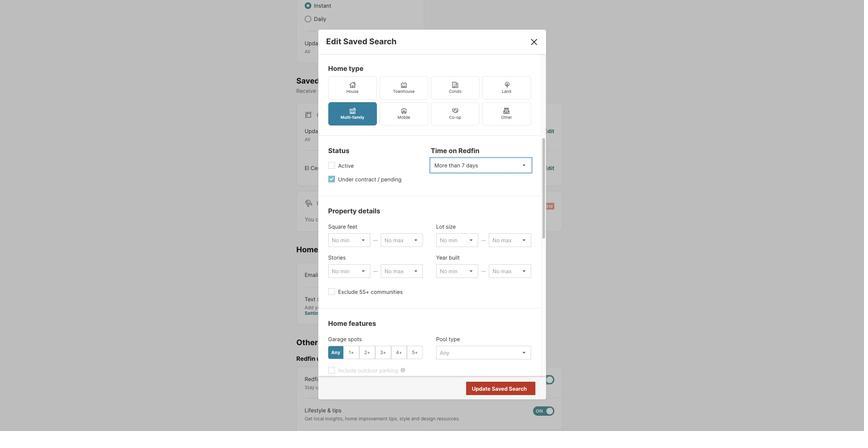 Task type: vqa. For each thing, say whether or not it's contained in the screenshot.
and to the left
yes



Task type: describe. For each thing, give the bounding box(es) containing it.
townhouse
[[393, 89, 415, 94]]

edit for update types edit button
[[544, 128, 554, 135]]

Co-op checkbox
[[431, 102, 480, 125]]

lot
[[436, 223, 444, 230]]

news
[[322, 376, 336, 383]]

multi-family
[[341, 115, 364, 120]]

up
[[316, 385, 321, 390]]

pool
[[436, 336, 447, 343]]

search for update saved search
[[509, 386, 527, 392]]

for for for sale
[[317, 112, 327, 119]]

— for square feet
[[373, 237, 378, 243]]

a
[[448, 385, 451, 390]]

3+
[[380, 350, 386, 355]]

lifestyle & tips get local insights, home improvement tips, style and design resources.
[[305, 407, 460, 422]]

3+ radio
[[375, 346, 391, 359]]

no for no emails
[[493, 165, 500, 171]]

and inside the lifestyle & tips get local insights, home improvement tips, style and design resources.
[[411, 416, 420, 422]]

add your phone number in
[[305, 305, 364, 310]]

op
[[456, 115, 461, 120]]

account settings link
[[305, 305, 384, 316]]

home for home type
[[328, 65, 347, 73]]

rent
[[329, 200, 343, 207]]

under
[[338, 176, 354, 183]]

Land checkbox
[[482, 76, 531, 100]]

tips
[[332, 407, 342, 414]]

on inside 'saved searches receive timely notifications based on your preferred search filters.'
[[384, 88, 390, 94]]

redfin inside edit saved search dialog
[[459, 147, 480, 155]]

multi-
[[341, 115, 352, 120]]

option group for garage spots
[[328, 346, 423, 359]]

agent.
[[513, 385, 527, 390]]

time
[[431, 147, 447, 155]]

filters.
[[448, 88, 463, 94]]

1 all from the top
[[305, 49, 310, 54]]

— for lot size
[[481, 237, 486, 243]]

features,
[[387, 385, 406, 390]]

based
[[367, 88, 382, 94]]

redfin for redfin news stay up to date on redfin's tools and features, how to buy or sell a home, and connect with an agent.
[[305, 376, 321, 383]]

phone
[[326, 305, 340, 310]]

other for other emails
[[296, 338, 318, 347]]

edit button for update types
[[544, 127, 554, 142]]

lifestyle
[[305, 407, 326, 414]]

family
[[352, 115, 364, 120]]

spots
[[348, 336, 362, 343]]

text
[[305, 296, 316, 303]]

House checkbox
[[328, 76, 377, 100]]

&
[[327, 407, 331, 414]]

get
[[305, 416, 313, 422]]

square feet
[[328, 223, 357, 230]]

preferred
[[404, 88, 428, 94]]

test
[[329, 165, 340, 171]]

status
[[328, 147, 349, 155]]

lot size
[[436, 223, 456, 230]]

sell
[[439, 385, 447, 390]]

/
[[378, 176, 380, 183]]

Daily radio
[[305, 16, 311, 22]]

saved inside button
[[492, 386, 508, 392]]

on inside redfin news stay up to date on redfin's tools and features, how to buy or sell a home, and connect with an agent.
[[340, 385, 345, 390]]

you can create saved searches while searching for
[[305, 216, 435, 223]]

update saved search
[[472, 386, 527, 392]]

local
[[314, 416, 324, 422]]

searches inside 'saved searches receive timely notifications based on your preferred search filters.'
[[321, 76, 356, 85]]

with
[[496, 385, 505, 390]]

active
[[338, 162, 354, 169]]

account settings
[[305, 305, 384, 316]]

parking
[[379, 367, 398, 374]]

edit saved search
[[326, 37, 397, 46]]

include
[[338, 367, 356, 374]]

emails for no emails
[[501, 165, 517, 171]]

search
[[429, 88, 446, 94]]

communities
[[371, 289, 403, 295]]

on right always
[[410, 272, 416, 278]]

garage spots
[[328, 336, 362, 343]]

no results
[[500, 386, 526, 392]]

4+
[[396, 350, 402, 355]]

date
[[328, 385, 338, 390]]

how
[[408, 385, 417, 390]]

sale
[[329, 112, 342, 119]]

tours
[[320, 245, 340, 254]]

for sale
[[317, 112, 342, 119]]

home,
[[452, 385, 466, 390]]

Townhouse checkbox
[[380, 76, 428, 100]]

year built
[[436, 254, 460, 261]]

home for home features
[[328, 320, 347, 328]]

in
[[359, 305, 363, 310]]

2 all from the top
[[305, 137, 310, 142]]

always on
[[390, 272, 416, 278]]

home features
[[328, 320, 376, 328]]

1 types from the top
[[325, 40, 339, 47]]

0 vertical spatial update
[[305, 40, 323, 47]]

add
[[305, 305, 314, 310]]

an
[[506, 385, 512, 390]]

co-
[[449, 115, 456, 120]]

email
[[305, 272, 318, 278]]

55+
[[359, 289, 369, 295]]

searching
[[400, 216, 425, 223]]

2 horizontal spatial and
[[467, 385, 475, 390]]

other emails
[[296, 338, 344, 347]]

can
[[316, 216, 325, 223]]

option group for home type
[[328, 76, 531, 125]]

daily
[[314, 16, 326, 22]]

(sms)
[[317, 296, 332, 303]]

redfin for redfin updates
[[296, 355, 315, 362]]

number
[[341, 305, 358, 310]]

home for home tours
[[296, 245, 318, 254]]



Task type: locate. For each thing, give the bounding box(es) containing it.
0 vertical spatial home
[[328, 65, 347, 73]]

1 horizontal spatial your
[[392, 88, 403, 94]]

on
[[384, 88, 390, 94], [449, 147, 457, 155], [410, 272, 416, 278], [340, 385, 345, 390]]

2 vertical spatial redfin
[[305, 376, 321, 383]]

0 vertical spatial your
[[392, 88, 403, 94]]

1 vertical spatial no
[[500, 386, 507, 392]]

0 horizontal spatial your
[[315, 305, 325, 310]]

update inside button
[[472, 386, 491, 392]]

you
[[305, 216, 314, 223]]

while
[[386, 216, 399, 223]]

0 horizontal spatial emails
[[320, 338, 344, 347]]

searches
[[321, 76, 356, 85], [361, 216, 384, 223]]

0 vertical spatial update types all
[[305, 40, 339, 54]]

Condo checkbox
[[431, 76, 480, 100]]

el cerrito test 1
[[305, 165, 344, 171]]

on inside edit saved search dialog
[[449, 147, 457, 155]]

features
[[349, 320, 376, 328]]

0 horizontal spatial searches
[[321, 76, 356, 85]]

1 vertical spatial your
[[315, 305, 325, 310]]

outdoor
[[358, 367, 378, 374]]

co-op
[[449, 115, 461, 120]]

edit button for no emails
[[544, 164, 554, 172]]

edit for edit saved search
[[326, 37, 341, 46]]

1 vertical spatial types
[[325, 128, 339, 135]]

list box
[[431, 158, 531, 172], [328, 233, 370, 247], [381, 233, 423, 247], [436, 233, 478, 247], [489, 233, 531, 247], [328, 264, 370, 278], [381, 264, 423, 278], [436, 264, 478, 278], [489, 264, 531, 278], [436, 346, 531, 360]]

home down the account settings link
[[328, 320, 347, 328]]

edit inside dialog
[[326, 37, 341, 46]]

types down for sale
[[325, 128, 339, 135]]

0 vertical spatial type
[[349, 65, 364, 73]]

results
[[509, 386, 526, 392]]

mobile
[[398, 115, 410, 120]]

to
[[323, 385, 327, 390], [418, 385, 423, 390]]

redfin's
[[346, 385, 364, 390]]

time on redfin
[[431, 147, 480, 155]]

update types all down daily
[[305, 40, 339, 54]]

0 vertical spatial search
[[369, 37, 397, 46]]

stories
[[328, 254, 346, 261]]

for rent
[[317, 200, 343, 207]]

1 for from the top
[[317, 112, 327, 119]]

connect
[[477, 385, 494, 390]]

Other checkbox
[[482, 102, 531, 125]]

None checkbox
[[533, 375, 554, 385]]

other down land
[[501, 115, 512, 120]]

notifications
[[334, 88, 365, 94]]

Multi-family checkbox
[[328, 102, 377, 125]]

1 vertical spatial emails
[[320, 338, 344, 347]]

on right based
[[384, 88, 390, 94]]

update down for sale
[[305, 128, 323, 135]]

0 horizontal spatial to
[[323, 385, 327, 390]]

0 vertical spatial emails
[[501, 165, 517, 171]]

1 vertical spatial edit
[[544, 128, 554, 135]]

1 vertical spatial redfin
[[296, 355, 315, 362]]

for left sale
[[317, 112, 327, 119]]

year
[[436, 254, 447, 261]]

option group containing any
[[328, 346, 423, 359]]

type for pool type
[[449, 336, 460, 343]]

resources.
[[437, 416, 460, 422]]

1 horizontal spatial to
[[418, 385, 423, 390]]

1 horizontal spatial search
[[509, 386, 527, 392]]

cerrito
[[311, 165, 328, 171]]

1 horizontal spatial no
[[500, 386, 507, 392]]

your
[[392, 88, 403, 94], [315, 305, 325, 310]]

property details
[[328, 207, 380, 215]]

1 vertical spatial searches
[[361, 216, 384, 223]]

1 to from the left
[[323, 385, 327, 390]]

0 vertical spatial edit button
[[544, 127, 554, 142]]

emails for other emails
[[320, 338, 344, 347]]

edit saved search element
[[326, 37, 522, 46]]

saved inside 'saved searches receive timely notifications based on your preferred search filters.'
[[296, 76, 320, 85]]

create
[[326, 216, 342, 223]]

redfin news stay up to date on redfin's tools and features, how to buy or sell a home, and connect with an agent.
[[305, 376, 527, 390]]

on right date
[[340, 385, 345, 390]]

tips,
[[389, 416, 398, 422]]

0 horizontal spatial type
[[349, 65, 364, 73]]

0 vertical spatial all
[[305, 49, 310, 54]]

and right the tools
[[377, 385, 386, 390]]

0 vertical spatial other
[[501, 115, 512, 120]]

your left preferred
[[392, 88, 403, 94]]

2 vertical spatial update
[[472, 386, 491, 392]]

1 vertical spatial other
[[296, 338, 318, 347]]

no
[[493, 165, 500, 171], [500, 386, 507, 392]]

1 vertical spatial option group
[[328, 346, 423, 359]]

tools
[[365, 385, 376, 390]]

1 vertical spatial home
[[296, 245, 318, 254]]

5+
[[412, 350, 418, 355]]

garage
[[328, 336, 347, 343]]

0 vertical spatial redfin
[[459, 147, 480, 155]]

all down daily option
[[305, 49, 310, 54]]

land
[[502, 89, 511, 94]]

0 vertical spatial searches
[[321, 76, 356, 85]]

include outdoor parking
[[338, 367, 398, 374]]

house
[[347, 89, 359, 94]]

pool type
[[436, 336, 460, 343]]

1+
[[349, 350, 354, 355]]

update down daily option
[[305, 40, 323, 47]]

2 vertical spatial edit
[[544, 165, 554, 171]]

account
[[364, 305, 384, 310]]

search for edit saved search
[[369, 37, 397, 46]]

for
[[426, 216, 433, 223]]

details
[[358, 207, 380, 215]]

for left rent
[[317, 200, 327, 207]]

searches down home type
[[321, 76, 356, 85]]

update types all
[[305, 40, 339, 54], [305, 128, 339, 142]]

1 update types all from the top
[[305, 40, 339, 54]]

1 vertical spatial update types all
[[305, 128, 339, 142]]

1 vertical spatial update
[[305, 128, 323, 135]]

1 vertical spatial type
[[449, 336, 460, 343]]

update types all down for sale
[[305, 128, 339, 142]]

for for for rent
[[317, 200, 327, 207]]

all up "el"
[[305, 137, 310, 142]]

1 horizontal spatial emails
[[501, 165, 517, 171]]

1+ radio
[[343, 346, 359, 359]]

insights,
[[325, 416, 344, 422]]

1 vertical spatial all
[[305, 137, 310, 142]]

design
[[421, 416, 436, 422]]

0 vertical spatial option group
[[328, 76, 531, 125]]

feet
[[347, 223, 357, 230]]

2 edit button from the top
[[544, 164, 554, 172]]

0 horizontal spatial other
[[296, 338, 318, 347]]

redfin right time
[[459, 147, 480, 155]]

to right the up
[[323, 385, 327, 390]]

home up house option
[[328, 65, 347, 73]]

2 for from the top
[[317, 200, 327, 207]]

1 horizontal spatial and
[[411, 416, 420, 422]]

edit button
[[544, 127, 554, 142], [544, 164, 554, 172]]

0 horizontal spatial no
[[493, 165, 500, 171]]

edit
[[326, 37, 341, 46], [544, 128, 554, 135], [544, 165, 554, 171]]

property
[[328, 207, 357, 215]]

timely
[[318, 88, 333, 94]]

receive
[[296, 88, 316, 94]]

your inside 'saved searches receive timely notifications based on your preferred search filters.'
[[392, 88, 403, 94]]

0 vertical spatial edit
[[326, 37, 341, 46]]

no results button
[[492, 382, 534, 396]]

other inside option
[[501, 115, 512, 120]]

2+
[[364, 350, 370, 355]]

2+ radio
[[359, 346, 375, 359]]

no inside button
[[500, 386, 507, 392]]

search inside button
[[509, 386, 527, 392]]

1 horizontal spatial searches
[[361, 216, 384, 223]]

4+ radio
[[391, 346, 407, 359]]

redfin inside redfin news stay up to date on redfin's tools and features, how to buy or sell a home, and connect with an agent.
[[305, 376, 321, 383]]

1 vertical spatial for
[[317, 200, 327, 207]]

1 horizontal spatial type
[[449, 336, 460, 343]]

type up house option
[[349, 65, 364, 73]]

home
[[345, 416, 357, 422]]

0 horizontal spatial search
[[369, 37, 397, 46]]

1 vertical spatial edit button
[[544, 164, 554, 172]]

0 vertical spatial no
[[493, 165, 500, 171]]

stay
[[305, 385, 315, 390]]

1 vertical spatial search
[[509, 386, 527, 392]]

always
[[390, 272, 408, 278]]

Any radio
[[328, 346, 344, 359]]

home tours
[[296, 245, 340, 254]]

Instant radio
[[305, 2, 311, 9]]

edit saved search dialog
[[318, 30, 546, 431]]

— for year built
[[481, 268, 486, 274]]

option group containing house
[[328, 76, 531, 125]]

0 horizontal spatial and
[[377, 385, 386, 390]]

size
[[446, 223, 456, 230]]

2 types from the top
[[325, 128, 339, 135]]

2 to from the left
[[418, 385, 423, 390]]

style
[[399, 416, 410, 422]]

1 horizontal spatial other
[[501, 115, 512, 120]]

your up settings
[[315, 305, 325, 310]]

type right pool
[[449, 336, 460, 343]]

exclude
[[338, 289, 358, 295]]

redfin down other emails
[[296, 355, 315, 362]]

update
[[305, 40, 323, 47], [305, 128, 323, 135], [472, 386, 491, 392]]

other for other
[[501, 115, 512, 120]]

to left buy
[[418, 385, 423, 390]]

home type
[[328, 65, 364, 73]]

no emails
[[493, 165, 517, 171]]

text (sms)
[[305, 296, 332, 303]]

redfin updates
[[296, 355, 341, 362]]

redfin
[[459, 147, 480, 155], [296, 355, 315, 362], [305, 376, 321, 383]]

pending
[[381, 176, 402, 183]]

edit for edit button corresponding to no emails
[[544, 165, 554, 171]]

0 vertical spatial for
[[317, 112, 327, 119]]

no for no results
[[500, 386, 507, 392]]

on right time
[[449, 147, 457, 155]]

2 update types all from the top
[[305, 128, 339, 142]]

— for stories
[[373, 268, 378, 274]]

types down daily
[[325, 40, 339, 47]]

and right home, at the bottom
[[467, 385, 475, 390]]

el
[[305, 165, 309, 171]]

or
[[434, 385, 438, 390]]

saved searches receive timely notifications based on your preferred search filters.
[[296, 76, 463, 94]]

and right style
[[411, 416, 420, 422]]

1
[[342, 165, 344, 171]]

other
[[501, 115, 512, 120], [296, 338, 318, 347]]

home left the tours
[[296, 245, 318, 254]]

updates
[[317, 355, 341, 362]]

0 vertical spatial types
[[325, 40, 339, 47]]

None checkbox
[[395, 295, 416, 305], [533, 407, 554, 416], [395, 295, 416, 305], [533, 407, 554, 416]]

update left with
[[472, 386, 491, 392]]

2 vertical spatial home
[[328, 320, 347, 328]]

square
[[328, 223, 346, 230]]

type for home type
[[349, 65, 364, 73]]

redfin up stay
[[305, 376, 321, 383]]

searches down details
[[361, 216, 384, 223]]

Mobile checkbox
[[380, 102, 428, 125]]

5+ radio
[[407, 346, 423, 359]]

option group
[[328, 76, 531, 125], [328, 346, 423, 359]]

settings
[[305, 310, 324, 316]]

other up redfin updates
[[296, 338, 318, 347]]

1 edit button from the top
[[544, 127, 554, 142]]



